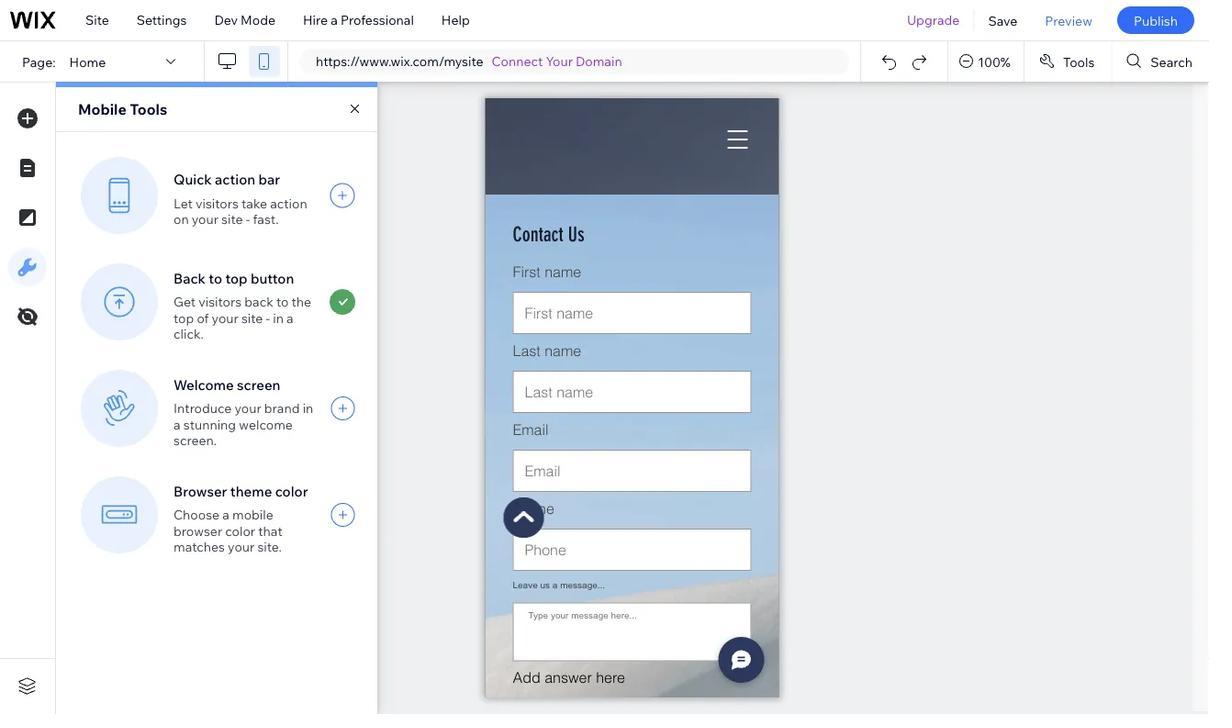 Task type: describe. For each thing, give the bounding box(es) containing it.
save
[[989, 12, 1018, 28]]

visitors inside back to top button get visitors back to the top of your site - in a click.
[[199, 294, 242, 310]]

preview button
[[1032, 0, 1107, 40]]

fast.
[[253, 211, 279, 227]]

https://www.wix.com/mysite
[[316, 53, 484, 69]]

browser
[[174, 523, 222, 539]]

click.
[[174, 326, 204, 342]]

1 horizontal spatial to
[[276, 294, 289, 310]]

your inside back to top button get visitors back to the top of your site - in a click.
[[212, 310, 239, 326]]

the
[[292, 294, 312, 310]]

back
[[245, 294, 274, 310]]

save button
[[975, 0, 1032, 40]]

1 vertical spatial tools
[[130, 100, 167, 118]]

publish button
[[1118, 6, 1195, 34]]

choose
[[174, 507, 220, 523]]

brand
[[264, 400, 300, 416]]

your
[[546, 53, 573, 69]]

1 horizontal spatial action
[[270, 195, 307, 211]]

back
[[174, 269, 206, 287]]

that
[[258, 523, 283, 539]]

0 vertical spatial top
[[225, 269, 248, 287]]

in inside back to top button get visitors back to the top of your site - in a click.
[[273, 310, 284, 326]]

mobile tools
[[78, 100, 167, 118]]

welcome
[[174, 376, 234, 393]]

0 vertical spatial action
[[215, 171, 256, 188]]

hire
[[303, 12, 328, 28]]

welcome screen introduce your brand in a stunning welcome screen.
[[174, 376, 314, 448]]

tools inside 'button'
[[1064, 54, 1095, 70]]

mobile
[[78, 100, 127, 118]]

preview
[[1046, 12, 1093, 28]]

dev mode
[[214, 12, 276, 28]]

of
[[197, 310, 209, 326]]

100% button
[[949, 41, 1024, 82]]

search
[[1151, 54, 1193, 70]]

browser theme color choose a mobile browser color that matches your site.
[[174, 482, 308, 555]]



Task type: vqa. For each thing, say whether or not it's contained in the screenshot.
Font associated with Font size
no



Task type: locate. For each thing, give the bounding box(es) containing it.
hire a professional
[[303, 12, 414, 28]]

get
[[174, 294, 196, 310]]

action up take
[[215, 171, 256, 188]]

https://www.wix.com/mysite connect your domain
[[316, 53, 622, 69]]

0 horizontal spatial to
[[209, 269, 222, 287]]

1 horizontal spatial color
[[275, 482, 308, 500]]

a right the back
[[287, 310, 294, 326]]

top left of
[[174, 310, 194, 326]]

your right of
[[212, 310, 239, 326]]

quick action bar let visitors take action on your site - fast.
[[174, 171, 307, 227]]

top
[[225, 269, 248, 287], [174, 310, 194, 326]]

1 vertical spatial site
[[242, 310, 263, 326]]

publish
[[1134, 12, 1179, 28]]

1 vertical spatial top
[[174, 310, 194, 326]]

a left the 'stunning'
[[174, 416, 181, 432]]

in inside welcome screen introduce your brand in a stunning welcome screen.
[[303, 400, 314, 416]]

your down screen
[[235, 400, 261, 416]]

mode
[[241, 12, 276, 28]]

a left mobile
[[223, 507, 230, 523]]

visitors right get
[[199, 294, 242, 310]]

your
[[192, 211, 219, 227], [212, 310, 239, 326], [235, 400, 261, 416], [228, 539, 255, 555]]

upgrade
[[908, 12, 960, 28]]

a inside 'browser theme color choose a mobile browser color that matches your site.'
[[223, 507, 230, 523]]

0 horizontal spatial top
[[174, 310, 194, 326]]

- left the
[[266, 310, 270, 326]]

welcome
[[239, 416, 293, 432]]

1 vertical spatial to
[[276, 294, 289, 310]]

your left site.
[[228, 539, 255, 555]]

in
[[273, 310, 284, 326], [303, 400, 314, 416]]

0 horizontal spatial -
[[246, 211, 250, 227]]

professional
[[341, 12, 414, 28]]

your inside quick action bar let visitors take action on your site - fast.
[[192, 211, 219, 227]]

let
[[174, 195, 193, 211]]

a inside welcome screen introduce your brand in a stunning welcome screen.
[[174, 416, 181, 432]]

to right back
[[209, 269, 222, 287]]

back to top button get visitors back to the top of your site - in a click.
[[174, 269, 312, 342]]

to
[[209, 269, 222, 287], [276, 294, 289, 310]]

top up the back
[[225, 269, 248, 287]]

a
[[331, 12, 338, 28], [287, 310, 294, 326], [174, 416, 181, 432], [223, 507, 230, 523]]

0 horizontal spatial tools
[[130, 100, 167, 118]]

tools down the "preview"
[[1064, 54, 1095, 70]]

in right 'brand'
[[303, 400, 314, 416]]

tools
[[1064, 54, 1095, 70], [130, 100, 167, 118]]

a right hire
[[331, 12, 338, 28]]

action
[[215, 171, 256, 188], [270, 195, 307, 211]]

matches
[[174, 539, 225, 555]]

0 horizontal spatial color
[[225, 523, 255, 539]]

1 vertical spatial action
[[270, 195, 307, 211]]

mobile
[[232, 507, 274, 523]]

site
[[221, 211, 243, 227], [242, 310, 263, 326]]

settings
[[137, 12, 187, 28]]

- inside back to top button get visitors back to the top of your site - in a click.
[[266, 310, 270, 326]]

tools button
[[1025, 41, 1112, 82]]

0 vertical spatial to
[[209, 269, 222, 287]]

screen
[[237, 376, 281, 393]]

introduce
[[174, 400, 232, 416]]

1 vertical spatial visitors
[[199, 294, 242, 310]]

a inside back to top button get visitors back to the top of your site - in a click.
[[287, 310, 294, 326]]

site inside back to top button get visitors back to the top of your site - in a click.
[[242, 310, 263, 326]]

search button
[[1113, 41, 1210, 82]]

take
[[242, 195, 267, 211]]

0 vertical spatial tools
[[1064, 54, 1095, 70]]

connect
[[492, 53, 543, 69]]

domain
[[576, 53, 622, 69]]

action down bar
[[270, 195, 307, 211]]

site down button
[[242, 310, 263, 326]]

theme
[[230, 482, 272, 500]]

to left the
[[276, 294, 289, 310]]

100%
[[979, 54, 1011, 70]]

quick
[[174, 171, 212, 188]]

- left fast.
[[246, 211, 250, 227]]

help
[[442, 12, 470, 28]]

dev
[[214, 12, 238, 28]]

site
[[85, 12, 109, 28]]

in left the
[[273, 310, 284, 326]]

1 horizontal spatial top
[[225, 269, 248, 287]]

visitors down quick
[[196, 195, 239, 211]]

-
[[246, 211, 250, 227], [266, 310, 270, 326]]

0 vertical spatial site
[[221, 211, 243, 227]]

color left that
[[225, 523, 255, 539]]

1 vertical spatial in
[[303, 400, 314, 416]]

0 vertical spatial color
[[275, 482, 308, 500]]

visitors
[[196, 195, 239, 211], [199, 294, 242, 310]]

your right on
[[192, 211, 219, 227]]

color right theme
[[275, 482, 308, 500]]

button
[[251, 269, 294, 287]]

1 vertical spatial color
[[225, 523, 255, 539]]

0 vertical spatial visitors
[[196, 195, 239, 211]]

1 horizontal spatial -
[[266, 310, 270, 326]]

your inside 'browser theme color choose a mobile browser color that matches your site.'
[[228, 539, 255, 555]]

home
[[69, 54, 106, 70]]

site.
[[258, 539, 282, 555]]

- inside quick action bar let visitors take action on your site - fast.
[[246, 211, 250, 227]]

on
[[174, 211, 189, 227]]

color
[[275, 482, 308, 500], [225, 523, 255, 539]]

bar
[[259, 171, 280, 188]]

visitors inside quick action bar let visitors take action on your site - fast.
[[196, 195, 239, 211]]

0 horizontal spatial in
[[273, 310, 284, 326]]

stunning
[[183, 416, 236, 432]]

your inside welcome screen introduce your brand in a stunning welcome screen.
[[235, 400, 261, 416]]

0 vertical spatial -
[[246, 211, 250, 227]]

1 horizontal spatial in
[[303, 400, 314, 416]]

site left fast.
[[221, 211, 243, 227]]

1 vertical spatial -
[[266, 310, 270, 326]]

0 vertical spatial in
[[273, 310, 284, 326]]

browser
[[174, 482, 227, 500]]

screen.
[[174, 432, 217, 448]]

tools right mobile
[[130, 100, 167, 118]]

1 horizontal spatial tools
[[1064, 54, 1095, 70]]

0 horizontal spatial action
[[215, 171, 256, 188]]

site inside quick action bar let visitors take action on your site - fast.
[[221, 211, 243, 227]]



